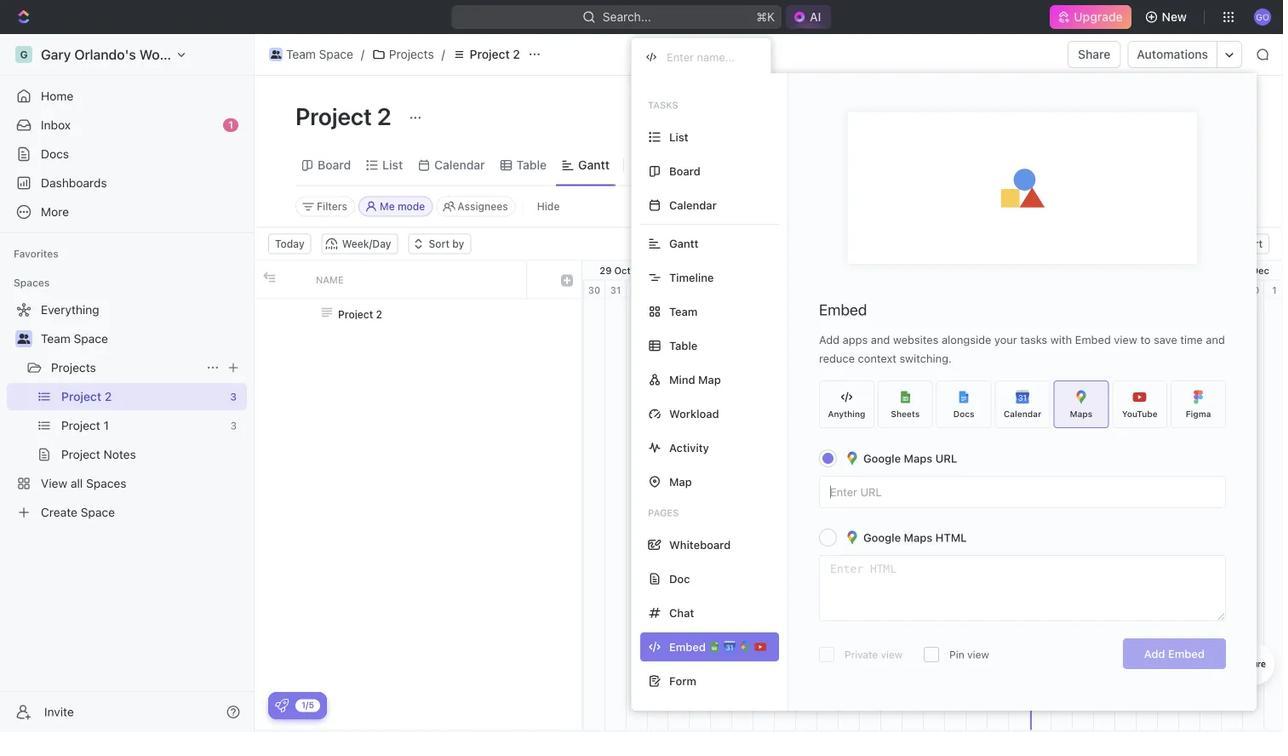 Task type: locate. For each thing, give the bounding box(es) containing it.
8 nov from the left
[[1210, 265, 1228, 276]]

map down activity on the bottom
[[670, 476, 692, 489]]

0 horizontal spatial space
[[74, 332, 108, 346]]

form
[[670, 675, 697, 688]]

maps left url
[[904, 452, 933, 465]]

1 inside sidebar navigation
[[228, 119, 233, 131]]

calendar down view
[[670, 199, 717, 212]]

1 vertical spatial space
[[74, 332, 108, 346]]

1/5
[[302, 701, 314, 711]]

1 horizontal spatial 1
[[635, 285, 640, 296]]

0 horizontal spatial /
[[361, 47, 365, 61]]

project
[[470, 47, 510, 61], [296, 102, 372, 130], [338, 308, 373, 320]]

0 horizontal spatial 29 element
[[563, 281, 584, 299]]

1 vertical spatial add
[[820, 334, 840, 346]]

04
[[641, 265, 653, 276]]

list
[[670, 131, 689, 144], [383, 158, 403, 172]]

2 inside cell
[[376, 308, 382, 320]]

5 nov from the left
[[953, 265, 971, 276]]

- left 04
[[634, 265, 638, 276]]

26
[[1195, 265, 1207, 276]]

1 vertical spatial table
[[670, 339, 698, 352]]

7 element
[[754, 281, 775, 299]]

dec
[[1252, 265, 1270, 276]]

board link
[[314, 153, 351, 177]]

- left 11
[[785, 265, 789, 276]]

board down the tasks
[[670, 165, 701, 178]]

0 vertical spatial add
[[1161, 109, 1183, 124]]

0 horizontal spatial view
[[881, 649, 903, 661]]

2 horizontal spatial view
[[1115, 334, 1138, 346]]

view for private view
[[881, 649, 903, 661]]

projects link
[[368, 44, 438, 65], [51, 354, 199, 382]]

0 vertical spatial docs
[[41, 147, 69, 161]]

2 vertical spatial embed
[[1169, 648, 1205, 661]]

nov right 11
[[804, 265, 821, 276]]

25 element
[[1137, 281, 1159, 299]]

user group image
[[271, 50, 281, 59], [17, 334, 30, 344]]

1 horizontal spatial team space
[[286, 47, 353, 61]]

onboarding checklist button image
[[275, 699, 289, 713]]

list right board "link"
[[383, 158, 403, 172]]

30
[[589, 285, 601, 296], [1248, 285, 1260, 296]]

0 horizontal spatial embed
[[820, 301, 868, 319]]

- left "18"
[[932, 265, 937, 276]]

nov right 05
[[764, 265, 782, 276]]

29 oct - 04 nov element
[[563, 261, 711, 280]]

tree
[[7, 296, 247, 526]]

1 vertical spatial user group image
[[17, 334, 30, 344]]

31 element
[[606, 281, 627, 299]]

embed inside button
[[1169, 648, 1205, 661]]

apps
[[843, 334, 868, 346]]

7 nov from the left
[[1102, 265, 1120, 276]]

1
[[228, 119, 233, 131], [635, 285, 640, 296], [1273, 285, 1278, 296]]

1 vertical spatial team space link
[[41, 325, 244, 353]]

1 horizontal spatial 30 element
[[1244, 281, 1265, 299]]

and right "time"
[[1207, 334, 1226, 346]]

1 horizontal spatial docs
[[954, 409, 975, 419]]

0 horizontal spatial list
[[383, 158, 403, 172]]

tasks
[[648, 100, 679, 111]]

0 vertical spatial google
[[864, 452, 901, 465]]

0 horizontal spatial board
[[318, 158, 351, 172]]

sheets
[[891, 409, 920, 419]]

team space inside tree
[[41, 332, 108, 346]]

alongside
[[942, 334, 992, 346]]

0 horizontal spatial docs
[[41, 147, 69, 161]]

 image
[[561, 275, 573, 287]]

1 horizontal spatial 29
[[600, 265, 612, 276]]

0 vertical spatial user group image
[[271, 50, 281, 59]]

view button
[[631, 153, 687, 177]]

user group image inside team space link
[[271, 50, 281, 59]]

0 horizontal spatial calendar
[[435, 158, 485, 172]]

today
[[275, 238, 305, 250]]

0 horizontal spatial 1
[[228, 119, 233, 131]]

nov
[[656, 265, 674, 276], [764, 265, 782, 276], [804, 265, 821, 276], [912, 265, 930, 276], [953, 265, 971, 276], [1060, 265, 1078, 276], [1102, 265, 1120, 276], [1210, 265, 1228, 276]]

29 element left 31
[[563, 281, 584, 299]]

automations button
[[1129, 42, 1217, 67]]

29 left 31
[[567, 285, 579, 296]]

0 horizontal spatial 30
[[589, 285, 601, 296]]

1 horizontal spatial view
[[968, 649, 990, 661]]

team space
[[286, 47, 353, 61], [41, 332, 108, 346]]

1 horizontal spatial table
[[670, 339, 698, 352]]

- left 02
[[1230, 265, 1235, 276]]

0 horizontal spatial team space
[[41, 332, 108, 346]]

2 vertical spatial team
[[41, 332, 71, 346]]

google for google maps url
[[864, 452, 901, 465]]

2 vertical spatial project
[[338, 308, 373, 320]]

29
[[600, 265, 612, 276], [567, 285, 579, 296]]

docs link
[[7, 141, 247, 168]]

time
[[1181, 334, 1204, 346]]

view right private
[[881, 649, 903, 661]]

1 29 element from the left
[[563, 281, 584, 299]]

private view
[[845, 649, 903, 661]]

projects
[[389, 47, 434, 61], [51, 361, 96, 375]]

0 horizontal spatial 30 element
[[584, 281, 606, 299]]

30 element
[[584, 281, 606, 299], [1244, 281, 1265, 299]]

2
[[513, 47, 520, 61], [377, 102, 392, 130], [655, 285, 661, 296], [376, 308, 382, 320]]

-
[[634, 265, 638, 276], [785, 265, 789, 276], [932, 265, 937, 276], [1081, 265, 1085, 276], [1230, 265, 1235, 276]]

1 horizontal spatial and
[[1207, 334, 1226, 346]]

nov right "18"
[[953, 265, 971, 276]]

14 element
[[903, 281, 924, 299]]

table link
[[513, 153, 547, 177]]

1 vertical spatial projects link
[[51, 354, 199, 382]]

1 google from the top
[[864, 452, 901, 465]]

nov right "25"
[[1102, 265, 1120, 276]]

gantt right table link
[[579, 158, 610, 172]]

space inside tree
[[74, 332, 108, 346]]

11
[[792, 265, 801, 276]]

29 inside 29 element
[[567, 285, 579, 296]]

30 for second 30 element from the right
[[589, 285, 601, 296]]

1 horizontal spatial projects
[[389, 47, 434, 61]]

tree containing team space
[[7, 296, 247, 526]]

maps left youtube
[[1070, 409, 1093, 419]]

list up view
[[670, 131, 689, 144]]

29 for 29
[[567, 285, 579, 296]]

your
[[995, 334, 1018, 346]]

2 horizontal spatial team
[[670, 305, 698, 318]]

0 horizontal spatial projects link
[[51, 354, 199, 382]]

2 - from the left
[[785, 265, 789, 276]]

calendar
[[435, 158, 485, 172], [670, 199, 717, 212], [1004, 409, 1042, 419]]

whiteboard
[[670, 539, 731, 552]]

2 30 from the left
[[1248, 285, 1260, 296]]

0 horizontal spatial 29
[[567, 285, 579, 296]]

maps left the html on the bottom of the page
[[904, 532, 933, 544]]

add task
[[1161, 109, 1212, 124]]

0 vertical spatial team
[[286, 47, 316, 61]]

5 element
[[711, 281, 733, 299]]

1 horizontal spatial space
[[319, 47, 353, 61]]

0 vertical spatial projects
[[389, 47, 434, 61]]

0 vertical spatial 29
[[600, 265, 612, 276]]

0 vertical spatial maps
[[1070, 409, 1093, 419]]

0 horizontal spatial projects
[[51, 361, 96, 375]]

/
[[361, 47, 365, 61], [442, 47, 445, 61]]

url
[[936, 452, 958, 465]]

doc
[[670, 573, 691, 586]]

- left "25"
[[1081, 265, 1085, 276]]

21 element
[[1052, 281, 1073, 299]]

board left list link
[[318, 158, 351, 172]]

- for 25
[[1081, 265, 1085, 276]]

docs up url
[[954, 409, 975, 419]]

switching.
[[900, 352, 952, 365]]

nov right 04
[[656, 265, 674, 276]]

add inside add task button
[[1161, 109, 1183, 124]]

1 vertical spatial team space
[[41, 332, 108, 346]]

0 horizontal spatial and
[[871, 334, 891, 346]]

workload
[[670, 408, 720, 420]]

4 nov from the left
[[912, 265, 930, 276]]

25
[[1088, 265, 1100, 276]]

23 element
[[1095, 281, 1116, 299]]

docs down inbox
[[41, 147, 69, 161]]

context
[[858, 352, 897, 365]]

project inside cell
[[338, 308, 373, 320]]

add inside the add apps and websites alongside your tasks with embed view to save time and reduce context switching.
[[820, 334, 840, 346]]

11 element
[[839, 281, 860, 299]]

0 vertical spatial project
[[470, 47, 510, 61]]

1 horizontal spatial 30
[[1248, 285, 1260, 296]]

26 element
[[1159, 281, 1180, 299]]

2 horizontal spatial 1
[[1273, 285, 1278, 296]]

2 horizontal spatial calendar
[[1004, 409, 1042, 419]]

map right mind
[[699, 374, 721, 386]]

5 - from the left
[[1230, 265, 1235, 276]]

24 element
[[1116, 281, 1137, 299]]

1 horizontal spatial 29 element
[[1223, 281, 1244, 299]]

projects inside sidebar navigation
[[51, 361, 96, 375]]

add inside add embed button
[[1145, 648, 1166, 661]]

nov inside 'element'
[[656, 265, 674, 276]]

1 vertical spatial 29
[[567, 285, 579, 296]]

1 horizontal spatial user group image
[[271, 50, 281, 59]]

2 vertical spatial project 2
[[338, 308, 382, 320]]

1 vertical spatial maps
[[904, 452, 933, 465]]

nov right the 12
[[912, 265, 930, 276]]

16 element
[[946, 281, 967, 299]]

calendar down the add apps and websites alongside your tasks with embed view to save time and reduce context switching.
[[1004, 409, 1042, 419]]

1 - from the left
[[634, 265, 638, 276]]

to
[[1141, 334, 1151, 346]]

Enter name... field
[[665, 50, 757, 64]]

2 nov from the left
[[764, 265, 782, 276]]

2 horizontal spatial embed
[[1169, 648, 1205, 661]]

mind map
[[670, 374, 721, 386]]

view left to
[[1115, 334, 1138, 346]]

add
[[1161, 109, 1183, 124], [820, 334, 840, 346], [1145, 648, 1166, 661]]

29 inside 29 oct - 04 nov 'element'
[[600, 265, 612, 276]]

0 horizontal spatial user group image
[[17, 334, 30, 344]]

0 vertical spatial table
[[517, 158, 547, 172]]

30 down dec
[[1248, 285, 1260, 296]]

6 element
[[733, 281, 754, 299]]

- inside 'element'
[[634, 265, 638, 276]]

1 horizontal spatial projects link
[[368, 44, 438, 65]]

1 nov from the left
[[656, 265, 674, 276]]

google left the html on the bottom of the page
[[864, 532, 901, 544]]

1 vertical spatial projects
[[51, 361, 96, 375]]

0 vertical spatial map
[[699, 374, 721, 386]]

and up context
[[871, 334, 891, 346]]

sidebar navigation
[[0, 34, 255, 733]]

2 google from the top
[[864, 532, 901, 544]]

gantt
[[579, 158, 610, 172], [670, 237, 699, 250]]

gantt up timeline
[[670, 237, 699, 250]]

1 30 from the left
[[589, 285, 601, 296]]

2 vertical spatial add
[[1145, 648, 1166, 661]]

nov right 26
[[1210, 265, 1228, 276]]

column header
[[255, 261, 280, 299], [280, 261, 306, 299], [527, 261, 553, 299], [553, 261, 582, 299]]

29 element
[[563, 281, 584, 299], [1223, 281, 1244, 299]]

1 horizontal spatial map
[[699, 374, 721, 386]]

19 nov - 25 nov element
[[1010, 261, 1159, 280]]

4 - from the left
[[1081, 265, 1085, 276]]

 image
[[264, 271, 276, 283]]

2 vertical spatial calendar
[[1004, 409, 1042, 419]]

user group image inside sidebar navigation
[[17, 334, 30, 344]]

1 horizontal spatial team space link
[[265, 44, 358, 65]]

15 element
[[924, 281, 946, 299]]

nov right 19
[[1060, 265, 1078, 276]]

google down sheets
[[864, 452, 901, 465]]

29 left oct
[[600, 265, 612, 276]]

3 - from the left
[[932, 265, 937, 276]]

new
[[1163, 10, 1188, 24]]

29 element down 26 nov - 02 dec
[[1223, 281, 1244, 299]]

1 vertical spatial list
[[383, 158, 403, 172]]

embed inside the add apps and websites alongside your tasks with embed view to save time and reduce context switching.
[[1076, 334, 1112, 346]]

30 element left 31
[[584, 281, 606, 299]]

project 2 - 0.00% row
[[255, 299, 582, 329]]

table up mind
[[670, 339, 698, 352]]

0 vertical spatial calendar
[[435, 158, 485, 172]]

and
[[871, 334, 891, 346], [1207, 334, 1226, 346]]

add embed button
[[1124, 639, 1227, 670]]

18
[[939, 265, 950, 276]]

1 vertical spatial google
[[864, 532, 901, 544]]

dashboards link
[[7, 170, 247, 197]]

0 horizontal spatial gantt
[[579, 158, 610, 172]]

1 vertical spatial embed
[[1076, 334, 1112, 346]]

1 horizontal spatial list
[[670, 131, 689, 144]]

1 and from the left
[[871, 334, 891, 346]]

2 / from the left
[[442, 47, 445, 61]]

2 column header from the left
[[280, 261, 306, 299]]

project 2
[[470, 47, 520, 61], [296, 102, 397, 130], [338, 308, 382, 320]]

1 vertical spatial map
[[670, 476, 692, 489]]

1 horizontal spatial embed
[[1076, 334, 1112, 346]]

youtube
[[1123, 409, 1158, 419]]

team inside sidebar navigation
[[41, 332, 71, 346]]

- for 04
[[634, 265, 638, 276]]

1 horizontal spatial /
[[442, 47, 445, 61]]

2 vertical spatial maps
[[904, 532, 933, 544]]

1 vertical spatial gantt
[[670, 237, 699, 250]]

view right 'pin'
[[968, 649, 990, 661]]

share
[[1079, 47, 1111, 61]]

calendar up assignees button at the top of page
[[435, 158, 485, 172]]

project 2 inside cell
[[338, 308, 382, 320]]

table up hide button
[[517, 158, 547, 172]]

0 vertical spatial space
[[319, 47, 353, 61]]

30 left 31
[[589, 285, 601, 296]]

1 horizontal spatial calendar
[[670, 199, 717, 212]]

0 horizontal spatial team
[[41, 332, 71, 346]]

timeline
[[670, 271, 714, 284]]

30 element down dec
[[1244, 281, 1265, 299]]

0 vertical spatial gantt
[[579, 158, 610, 172]]



Task type: describe. For each thing, give the bounding box(es) containing it.
12 nov - 18 nov element
[[860, 261, 1010, 280]]

oct
[[615, 265, 631, 276]]

customize
[[1139, 158, 1199, 172]]

0 horizontal spatial map
[[670, 476, 692, 489]]

 image inside column header
[[561, 275, 573, 287]]

project 2 cell
[[306, 299, 527, 329]]

home
[[41, 89, 73, 103]]

pages
[[648, 508, 679, 519]]

add embed
[[1145, 648, 1205, 661]]

27 element
[[1180, 281, 1201, 299]]

tasks
[[1021, 334, 1048, 346]]

assignees
[[458, 201, 508, 213]]

add for add apps and websites alongside your tasks with embed view to save time and reduce context switching.
[[820, 334, 840, 346]]

Enter URL text field
[[820, 477, 1226, 508]]

12 element
[[860, 281, 882, 299]]

17 element
[[967, 281, 988, 299]]

0 vertical spatial team space
[[286, 47, 353, 61]]

1 column header from the left
[[255, 261, 280, 299]]

export
[[1231, 238, 1263, 250]]

inbox
[[41, 118, 71, 132]]

save
[[1154, 334, 1178, 346]]

2 and from the left
[[1207, 334, 1226, 346]]

0 vertical spatial projects link
[[368, 44, 438, 65]]

name
[[316, 274, 344, 285]]

3 column header from the left
[[527, 261, 553, 299]]

maps for url
[[904, 452, 933, 465]]

anything
[[828, 409, 866, 419]]

project 2 link
[[449, 44, 525, 65]]

upgrade link
[[1051, 5, 1132, 29]]

10 element
[[818, 281, 839, 299]]

favorites button
[[7, 244, 65, 264]]

29 oct - 04 nov
[[600, 265, 674, 276]]

12
[[899, 265, 909, 276]]

0 horizontal spatial team space link
[[41, 325, 244, 353]]

automations
[[1138, 47, 1209, 61]]

search button
[[978, 153, 1044, 177]]

share button
[[1068, 41, 1121, 68]]

chat
[[670, 607, 695, 620]]

29 for 29 oct - 04 nov
[[600, 265, 612, 276]]

search...
[[603, 10, 652, 24]]

google maps url
[[864, 452, 958, 465]]

3 nov from the left
[[804, 265, 821, 276]]

html
[[936, 532, 967, 544]]

19 nov - 25 nov
[[1047, 265, 1120, 276]]

favorites
[[14, 248, 59, 260]]

30 for first 30 element from the right
[[1248, 285, 1260, 296]]

calendar link
[[431, 153, 485, 177]]

view for pin view
[[968, 649, 990, 661]]

reduce
[[820, 352, 855, 365]]

maps for html
[[904, 532, 933, 544]]

02
[[1238, 265, 1250, 276]]

0 vertical spatial project 2
[[470, 47, 520, 61]]

add for add embed
[[1145, 648, 1166, 661]]

view inside the add apps and websites alongside your tasks with embed view to save time and reduce context switching.
[[1115, 334, 1138, 346]]

spaces
[[14, 277, 50, 289]]

onboarding checklist button element
[[275, 699, 289, 713]]

name column header
[[306, 261, 527, 299]]

1 vertical spatial team
[[670, 305, 698, 318]]

18 element
[[988, 281, 1010, 299]]

1 vertical spatial project 2
[[296, 102, 397, 130]]

Search tasks... text field
[[1072, 194, 1242, 219]]

31
[[611, 285, 621, 296]]

1 30 element from the left
[[584, 281, 606, 299]]

9 element
[[797, 281, 818, 299]]

mind
[[670, 374, 696, 386]]

add for add task
[[1161, 109, 1183, 124]]

1 horizontal spatial team
[[286, 47, 316, 61]]

0 horizontal spatial table
[[517, 158, 547, 172]]

search
[[1000, 158, 1039, 172]]

new button
[[1139, 3, 1198, 31]]

1 horizontal spatial board
[[670, 165, 701, 178]]

26 nov - 02 dec element
[[1159, 261, 1284, 280]]

project 2 tree grid
[[255, 261, 582, 731]]

0 vertical spatial embed
[[820, 301, 868, 319]]

assignees button
[[436, 196, 516, 217]]

tree inside sidebar navigation
[[7, 296, 247, 526]]

list link
[[379, 153, 403, 177]]

view button
[[631, 145, 687, 185]]

- for 02
[[1230, 265, 1235, 276]]

2 29 element from the left
[[1223, 281, 1244, 299]]

05 nov - 11 nov element
[[711, 261, 860, 280]]

board inside "link"
[[318, 158, 351, 172]]

6 nov from the left
[[1060, 265, 1078, 276]]

figma
[[1186, 409, 1212, 419]]

private
[[845, 649, 878, 661]]

view
[[653, 158, 681, 172]]

task
[[1186, 109, 1212, 124]]

dashboards
[[41, 176, 107, 190]]

export button
[[1211, 234, 1270, 254]]

with
[[1051, 334, 1073, 346]]

1 vertical spatial docs
[[954, 409, 975, 419]]

calendar inside calendar link
[[435, 158, 485, 172]]

1 / from the left
[[361, 47, 365, 61]]

19
[[1047, 265, 1058, 276]]

add apps and websites alongside your tasks with embed view to save time and reduce context switching.
[[820, 334, 1226, 365]]

8
[[782, 285, 789, 296]]

1 vertical spatial project
[[296, 102, 372, 130]]

add task button
[[1151, 103, 1223, 130]]

2 30 element from the left
[[1244, 281, 1265, 299]]

name row
[[255, 261, 582, 299]]

google maps html
[[864, 532, 967, 544]]

home link
[[7, 83, 247, 110]]

0 vertical spatial list
[[670, 131, 689, 144]]

Enter HTML text field
[[820, 556, 1226, 621]]

20 element
[[1031, 281, 1052, 299]]

- for 18
[[932, 265, 937, 276]]

26 nov - 02 dec
[[1195, 265, 1270, 276]]

upgrade
[[1075, 10, 1123, 24]]

1 horizontal spatial gantt
[[670, 237, 699, 250]]

1 vertical spatial calendar
[[670, 199, 717, 212]]

28 element
[[1201, 281, 1223, 299]]

05
[[749, 265, 762, 276]]

05 nov - 11 nov
[[749, 265, 821, 276]]

invite
[[44, 705, 74, 719]]

customize button
[[1117, 153, 1204, 177]]

29 element containing 29
[[563, 281, 584, 299]]

pin view
[[950, 649, 990, 661]]

today button
[[268, 234, 312, 254]]

pin
[[950, 649, 965, 661]]

12 nov - 18 nov
[[899, 265, 971, 276]]

⌘k
[[757, 10, 775, 24]]

13 element
[[882, 281, 903, 299]]

3
[[676, 285, 682, 296]]

websites
[[894, 334, 939, 346]]

0 vertical spatial team space link
[[265, 44, 358, 65]]

4 column header from the left
[[553, 261, 582, 299]]

- for 11
[[785, 265, 789, 276]]

hide
[[537, 201, 560, 213]]

gantt link
[[575, 153, 610, 177]]

 image inside column header
[[264, 271, 276, 283]]

22 element
[[1073, 281, 1095, 299]]

activity
[[670, 442, 710, 455]]

google for google maps html
[[864, 532, 901, 544]]

hide button
[[530, 196, 567, 217]]

docs inside the docs 'link'
[[41, 147, 69, 161]]

19 element
[[1010, 281, 1031, 299]]



Task type: vqa. For each thing, say whether or not it's contained in the screenshot.
Calendar Link at left top
yes



